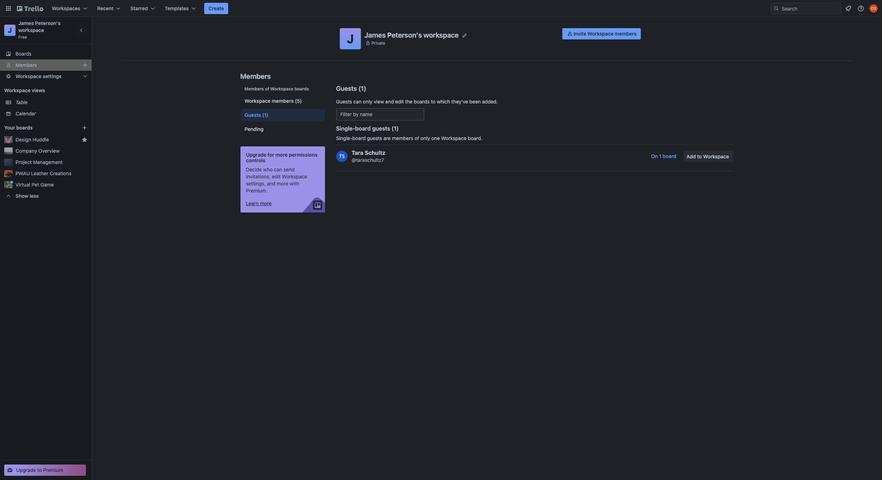 Task type: locate. For each thing, give the bounding box(es) containing it.
1 vertical spatial guests
[[336, 99, 352, 105]]

invite workspace members
[[574, 31, 637, 37]]

workspace settings
[[15, 73, 62, 79]]

workspace up with
[[282, 174, 307, 180]]

of left one
[[415, 135, 419, 141]]

1
[[361, 85, 364, 92], [659, 153, 661, 159]]

sm image
[[566, 30, 574, 37]]

view
[[374, 99, 384, 105]]

peterson's for james peterson's workspace free
[[35, 20, 61, 26]]

0 horizontal spatial upgrade
[[16, 467, 36, 473]]

upgrade left premium
[[16, 467, 36, 473]]

2 vertical spatial more
[[260, 200, 272, 206]]

0 vertical spatial edit
[[395, 99, 404, 105]]

to right "add"
[[697, 154, 702, 160]]

premium.
[[246, 188, 267, 194]]

1 vertical spatial james
[[364, 31, 386, 39]]

0 horizontal spatial (1)
[[262, 112, 268, 118]]

are
[[383, 135, 391, 141]]

2 vertical spatial to
[[37, 467, 42, 473]]

settings
[[43, 73, 62, 79]]

guests for (
[[336, 85, 357, 92]]

0 vertical spatial single-
[[336, 125, 355, 132]]

james
[[18, 20, 34, 26], [364, 31, 386, 39]]

back to home image
[[17, 3, 43, 14]]

0 horizontal spatial of
[[265, 86, 269, 92]]

1 vertical spatial and
[[267, 181, 275, 187]]

0 vertical spatial peterson's
[[35, 20, 61, 26]]

and down who in the left top of the page
[[267, 181, 275, 187]]

workspace inside james peterson's workspace free
[[18, 27, 44, 33]]

of inside single-board guests (1) single-board guests are members of only one workspace board.
[[415, 135, 419, 141]]

calendar
[[15, 111, 36, 117]]

1 vertical spatial members
[[272, 98, 294, 104]]

1 vertical spatial peterson's
[[387, 31, 422, 39]]

0 vertical spatial can
[[353, 99, 362, 105]]

0 vertical spatial members
[[615, 31, 637, 37]]

company
[[15, 148, 37, 154]]

0 horizontal spatial james
[[18, 20, 34, 26]]

virtual pet game link
[[15, 181, 87, 188]]

workspace for james peterson's workspace
[[423, 31, 459, 39]]

james up the free
[[18, 20, 34, 26]]

workspace down "members of workspace boards"
[[245, 98, 270, 104]]

learn more button
[[246, 200, 272, 207]]

0 horizontal spatial to
[[37, 467, 42, 473]]

members down boards
[[15, 62, 37, 68]]

1 vertical spatial single-
[[336, 135, 352, 141]]

management
[[33, 159, 63, 165]]

1 horizontal spatial can
[[353, 99, 362, 105]]

1 horizontal spatial only
[[421, 135, 430, 141]]

starred button
[[126, 3, 159, 14]]

0 vertical spatial james
[[18, 20, 34, 26]]

your boards
[[4, 125, 33, 131]]

1 horizontal spatial (1)
[[392, 125, 399, 132]]

workspace right invite
[[588, 31, 613, 37]]

1 vertical spatial 1
[[659, 153, 661, 159]]

of
[[265, 86, 269, 92], [415, 135, 419, 141]]

boards
[[15, 51, 31, 57]]

starred icon image
[[82, 137, 87, 143]]

single-board guests (1) single-board guests are members of only one workspace board.
[[336, 125, 482, 141]]

j for j link
[[8, 26, 12, 34]]

boards up (5)
[[294, 86, 309, 92]]

1 vertical spatial of
[[415, 135, 419, 141]]

workspace up the free
[[18, 27, 44, 33]]

edit
[[395, 99, 404, 105], [272, 174, 281, 180]]

members inside button
[[615, 31, 637, 37]]

on 1 board link
[[647, 151, 680, 162]]

1 horizontal spatial workspace
[[423, 31, 459, 39]]

more right learn
[[260, 200, 272, 206]]

only
[[363, 99, 372, 105], [421, 135, 430, 141]]

workspace inside "upgrade for more permissions controls decide who can send invitations, edit workspace settings, and more with premium."
[[282, 174, 307, 180]]

0 horizontal spatial peterson's
[[35, 20, 61, 26]]

boards up design
[[16, 125, 33, 131]]

workspace
[[18, 27, 44, 33], [423, 31, 459, 39]]

j left james peterson's workspace free
[[8, 26, 12, 34]]

guests left 'view'
[[336, 99, 352, 105]]

guests
[[336, 85, 357, 92], [336, 99, 352, 105], [245, 112, 261, 118]]

huddle
[[33, 137, 49, 143]]

project
[[15, 159, 32, 165]]

1 vertical spatial (1)
[[392, 125, 399, 132]]

guests for (1)
[[245, 112, 261, 118]]

james up private at the left of page
[[364, 31, 386, 39]]

0 vertical spatial guests
[[336, 85, 357, 92]]

0 vertical spatial guests
[[372, 125, 390, 132]]

1 vertical spatial members
[[240, 72, 271, 80]]

overview
[[38, 148, 60, 154]]

0 vertical spatial of
[[265, 86, 269, 92]]

boards right the
[[414, 99, 430, 105]]

j left private at the left of page
[[347, 31, 354, 46]]

more right for
[[275, 152, 288, 158]]

and right 'view'
[[385, 99, 394, 105]]

guests left (
[[336, 85, 357, 92]]

show less
[[15, 193, 39, 199]]

christina overa (christinaovera) image
[[869, 4, 878, 13]]

peterson's for james peterson's workspace
[[387, 31, 422, 39]]

1 vertical spatial more
[[277, 181, 288, 187]]

members
[[615, 31, 637, 37], [272, 98, 294, 104], [392, 135, 413, 141]]

0 horizontal spatial workspace
[[18, 27, 44, 33]]

members up "members of workspace boards"
[[240, 72, 271, 80]]

single-
[[336, 125, 355, 132], [336, 135, 352, 141]]

1 vertical spatial only
[[421, 135, 430, 141]]

board up tara
[[352, 135, 366, 141]]

members
[[15, 62, 37, 68], [240, 72, 271, 80], [245, 86, 264, 92]]

boards link
[[0, 48, 92, 60]]

workspace inside popup button
[[15, 73, 41, 79]]

2 horizontal spatial members
[[615, 31, 637, 37]]

more inside button
[[260, 200, 272, 206]]

1 vertical spatial to
[[697, 154, 702, 160]]

@taraschultz7
[[352, 157, 384, 163]]

1 horizontal spatial 1
[[659, 153, 661, 159]]

create
[[208, 5, 224, 11]]

add board image
[[82, 125, 87, 131]]

edit inside "upgrade for more permissions controls decide who can send invitations, edit workspace settings, and more with premium."
[[272, 174, 281, 180]]

0 notifications image
[[844, 4, 852, 13]]

to
[[431, 99, 435, 105], [697, 154, 702, 160], [37, 467, 42, 473]]

your boards with 5 items element
[[4, 124, 71, 132]]

james peterson's workspace free
[[18, 20, 62, 40]]

only left one
[[421, 135, 430, 141]]

upgrade left for
[[246, 152, 266, 158]]

creations
[[50, 170, 71, 176]]

only left 'view'
[[363, 99, 372, 105]]

guests up the "pending"
[[245, 112, 261, 118]]

more left with
[[277, 181, 288, 187]]

2 vertical spatial members
[[392, 135, 413, 141]]

upgrade inside "upgrade for more permissions controls decide who can send invitations, edit workspace settings, and more with premium."
[[246, 152, 266, 158]]

board right on
[[663, 153, 676, 159]]

starred
[[130, 5, 148, 11]]

james inside james peterson's workspace free
[[18, 20, 34, 26]]

guests up are
[[372, 125, 390, 132]]

1 horizontal spatial and
[[385, 99, 394, 105]]

can
[[353, 99, 362, 105], [274, 167, 282, 173]]

can inside "upgrade for more permissions controls decide who can send invitations, edit workspace settings, and more with premium."
[[274, 167, 282, 173]]

and
[[385, 99, 394, 105], [267, 181, 275, 187]]

1 vertical spatial edit
[[272, 174, 281, 180]]

( 1 )
[[358, 85, 366, 92]]

only inside single-board guests (1) single-board guests are members of only one workspace board.
[[421, 135, 430, 141]]

board.
[[468, 135, 482, 141]]

2 single- from the top
[[336, 135, 352, 141]]

2 horizontal spatial to
[[697, 154, 702, 160]]

free
[[18, 35, 27, 40]]

design huddle
[[15, 137, 49, 143]]

to for add to workspace
[[697, 154, 702, 160]]

1 horizontal spatial edit
[[395, 99, 404, 105]]

invite workspace members button
[[562, 28, 641, 39]]

2 vertical spatial guests
[[245, 112, 261, 118]]

(1) down filter by name text box
[[392, 125, 399, 132]]

workspaces button
[[48, 3, 92, 14]]

0 vertical spatial 1
[[361, 85, 364, 92]]

edit left the
[[395, 99, 404, 105]]

of up workspace members
[[265, 86, 269, 92]]

board down filter by name text box
[[355, 125, 371, 132]]

guests
[[372, 125, 390, 132], [367, 135, 382, 141]]

can down (
[[353, 99, 362, 105]]

peterson's
[[35, 20, 61, 26], [387, 31, 422, 39]]

one
[[431, 135, 440, 141]]

1 horizontal spatial of
[[415, 135, 419, 141]]

(1) inside single-board guests (1) single-board guests are members of only one workspace board.
[[392, 125, 399, 132]]

j link
[[4, 25, 15, 36]]

0 horizontal spatial only
[[363, 99, 372, 105]]

0 vertical spatial and
[[385, 99, 394, 105]]

more
[[275, 152, 288, 158], [277, 181, 288, 187], [260, 200, 272, 206]]

james for james peterson's workspace
[[364, 31, 386, 39]]

guests left are
[[367, 135, 382, 141]]

0 horizontal spatial j
[[8, 26, 12, 34]]

1 right on
[[659, 153, 661, 159]]

0 horizontal spatial edit
[[272, 174, 281, 180]]

upgrade for upgrade for more permissions controls decide who can send invitations, edit workspace settings, and more with premium.
[[246, 152, 266, 158]]

0 horizontal spatial and
[[267, 181, 275, 187]]

invitations,
[[246, 174, 271, 180]]

0 vertical spatial upgrade
[[246, 152, 266, 158]]

0 horizontal spatial can
[[274, 167, 282, 173]]

0 horizontal spatial 1
[[361, 85, 364, 92]]

pet
[[32, 182, 39, 188]]

your
[[4, 125, 15, 131]]

project management link
[[15, 159, 87, 166]]

add to workspace link
[[683, 151, 733, 162]]

1 vertical spatial upgrade
[[16, 467, 36, 473]]

j inside button
[[347, 31, 354, 46]]

workspace navigation collapse icon image
[[77, 25, 87, 35]]

board
[[355, 125, 371, 132], [352, 135, 366, 141], [663, 153, 676, 159]]

0 vertical spatial only
[[363, 99, 372, 105]]

0 vertical spatial to
[[431, 99, 435, 105]]

workspace right one
[[441, 135, 466, 141]]

(1) down workspace members
[[262, 112, 268, 118]]

less
[[30, 193, 39, 199]]

boards
[[294, 86, 309, 92], [414, 99, 430, 105], [16, 125, 33, 131]]

edit down who in the left top of the page
[[272, 174, 281, 180]]

to left the which
[[431, 99, 435, 105]]

0 horizontal spatial boards
[[16, 125, 33, 131]]

1 horizontal spatial upgrade
[[246, 152, 266, 158]]

1 up filter by name text box
[[361, 85, 364, 92]]

1 horizontal spatial j
[[347, 31, 354, 46]]

can right who in the left top of the page
[[274, 167, 282, 173]]

Filter by name text field
[[336, 108, 424, 121]]

1 horizontal spatial james
[[364, 31, 386, 39]]

(1)
[[262, 112, 268, 118], [392, 125, 399, 132]]

controls
[[246, 157, 265, 163]]

upgrade for more permissions controls decide who can send invitations, edit workspace settings, and more with premium.
[[246, 152, 317, 194]]

1 horizontal spatial members
[[392, 135, 413, 141]]

(5)
[[295, 98, 302, 104]]

2 horizontal spatial boards
[[414, 99, 430, 105]]

peterson's inside james peterson's workspace free
[[35, 20, 61, 26]]

to left premium
[[37, 467, 42, 473]]

learn
[[246, 200, 259, 206]]

1 horizontal spatial boards
[[294, 86, 309, 92]]

workspace down primary element
[[423, 31, 459, 39]]

table link
[[15, 99, 87, 106]]

1 horizontal spatial peterson's
[[387, 31, 422, 39]]

j button
[[340, 28, 361, 49]]

workspace up workspace views
[[15, 73, 41, 79]]

members up workspace members
[[245, 86, 264, 92]]

1 horizontal spatial to
[[431, 99, 435, 105]]

james for james peterson's workspace free
[[18, 20, 34, 26]]

1 vertical spatial can
[[274, 167, 282, 173]]



Task type: describe. For each thing, give the bounding box(es) containing it.
workspace for james peterson's workspace free
[[18, 27, 44, 33]]

virtual
[[15, 182, 30, 188]]

workspace up workspace members
[[270, 86, 293, 92]]

pwau
[[15, 170, 30, 176]]

workspace views
[[4, 87, 45, 93]]

tara schultz @taraschultz7
[[352, 150, 385, 163]]

upgrade for upgrade to premium
[[16, 467, 36, 473]]

with
[[290, 181, 299, 187]]

on
[[651, 153, 658, 159]]

workspace members
[[245, 98, 294, 104]]

2 vertical spatial members
[[245, 86, 264, 92]]

0 vertical spatial members
[[15, 62, 37, 68]]

primary element
[[0, 0, 882, 17]]

calendar link
[[15, 110, 87, 117]]

permissions
[[289, 152, 317, 158]]

workspace inside single-board guests (1) single-board guests are members of only one workspace board.
[[441, 135, 466, 141]]

learn more
[[246, 200, 272, 206]]

1 for on
[[659, 153, 661, 159]]

pending link
[[240, 123, 325, 136]]

who
[[263, 167, 273, 173]]

company overview link
[[15, 148, 87, 155]]

templates button
[[160, 3, 200, 14]]

add to workspace
[[686, 154, 729, 160]]

0 vertical spatial board
[[355, 125, 371, 132]]

show
[[15, 193, 28, 199]]

0 vertical spatial more
[[275, 152, 288, 158]]

1 vertical spatial guests
[[367, 135, 382, 141]]

members link
[[0, 60, 92, 71]]

project management
[[15, 159, 63, 165]]

Search field
[[771, 3, 841, 14]]

upgrade to premium link
[[4, 465, 86, 476]]

members of workspace boards
[[245, 86, 309, 92]]

add
[[686, 154, 696, 160]]

1 single- from the top
[[336, 125, 355, 132]]

added.
[[482, 99, 498, 105]]

templates
[[165, 5, 189, 11]]

been
[[469, 99, 481, 105]]

company overview
[[15, 148, 60, 154]]

views
[[32, 87, 45, 93]]

send
[[284, 167, 295, 173]]

workspace up table
[[4, 87, 30, 93]]

james peterson's workspace link
[[18, 20, 62, 33]]

workspaces
[[52, 5, 80, 11]]

tara
[[352, 150, 363, 156]]

upgrade to premium
[[16, 467, 63, 473]]

which
[[437, 99, 450, 105]]

)
[[364, 85, 366, 92]]

search image
[[774, 6, 779, 11]]

design huddle link
[[15, 136, 79, 143]]

0 vertical spatial boards
[[294, 86, 309, 92]]

schultz
[[365, 150, 385, 156]]

invite
[[574, 31, 586, 37]]

virtual pet game
[[15, 182, 54, 188]]

premium
[[43, 467, 63, 473]]

game
[[40, 182, 54, 188]]

to for upgrade to premium
[[37, 467, 42, 473]]

1 vertical spatial boards
[[414, 99, 430, 105]]

they've
[[451, 99, 468, 105]]

table
[[15, 99, 28, 105]]

recent
[[97, 5, 113, 11]]

show less button
[[0, 190, 92, 202]]

2 vertical spatial board
[[663, 153, 676, 159]]

decide
[[246, 167, 262, 173]]

recent button
[[93, 3, 125, 14]]

0 vertical spatial (1)
[[262, 112, 268, 118]]

(
[[358, 85, 361, 92]]

0 horizontal spatial members
[[272, 98, 294, 104]]

the
[[405, 99, 412, 105]]

workspace inside button
[[588, 31, 613, 37]]

pwau leather creations
[[15, 170, 71, 176]]

leather
[[31, 170, 48, 176]]

on 1 board
[[651, 153, 676, 159]]

1 for (
[[361, 85, 364, 92]]

j for the j button
[[347, 31, 354, 46]]

workspace settings button
[[0, 71, 92, 82]]

workspace right "add"
[[703, 154, 729, 160]]

for
[[268, 152, 274, 158]]

open information menu image
[[857, 5, 864, 12]]

members inside single-board guests (1) single-board guests are members of only one workspace board.
[[392, 135, 413, 141]]

guests can only view and edit the boards to which they've been added.
[[336, 99, 498, 105]]

pending
[[245, 126, 264, 132]]

2 vertical spatial boards
[[16, 125, 33, 131]]

private
[[371, 40, 385, 46]]

create button
[[204, 3, 228, 14]]

1 vertical spatial board
[[352, 135, 366, 141]]

james peterson's workspace
[[364, 31, 459, 39]]

and inside "upgrade for more permissions controls decide who can send invitations, edit workspace settings, and more with premium."
[[267, 181, 275, 187]]

pwau leather creations link
[[15, 170, 87, 177]]

settings,
[[246, 181, 266, 187]]



Task type: vqa. For each thing, say whether or not it's contained in the screenshot.
the left "Join"
no



